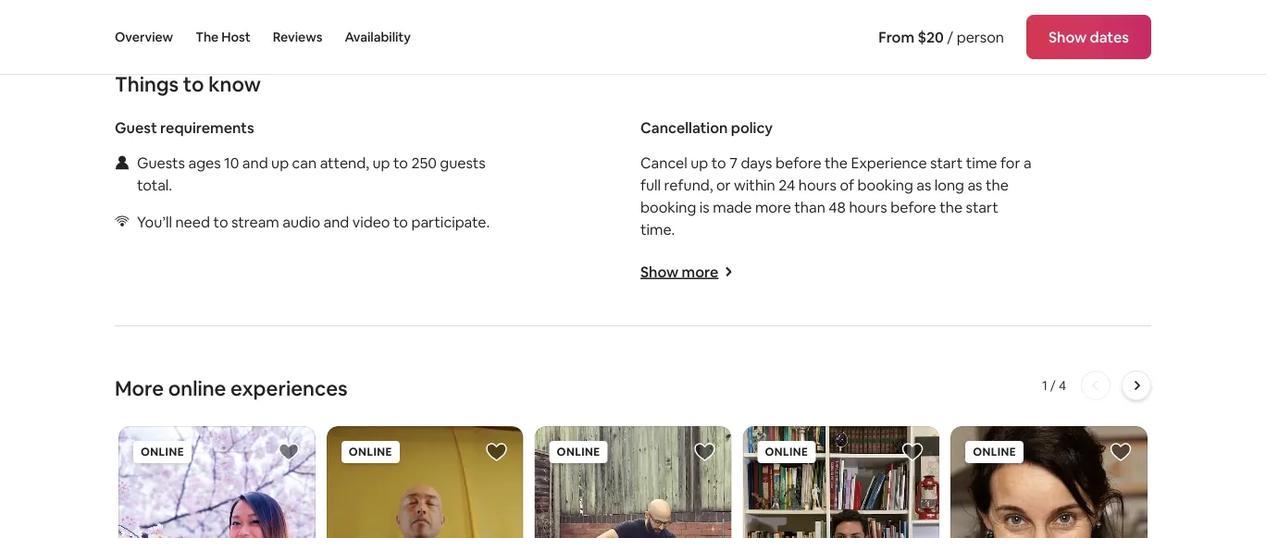 Task type: vqa. For each thing, say whether or not it's contained in the screenshot.
Show to the right
yes



Task type: locate. For each thing, give the bounding box(es) containing it.
7
[[730, 153, 738, 172]]

guests ages 10 and up can attend, up to 250 guests total.
[[137, 153, 486, 194]]

cancel up to 7 days before the experience start time for a full refund, or within 24 hours of booking as long as the booking is made more than 48 hours before the start time.
[[641, 153, 1032, 239]]

250
[[411, 153, 437, 172]]

0 horizontal spatial and
[[242, 153, 268, 172]]

save this experience image
[[486, 442, 508, 464], [902, 442, 924, 464]]

0 horizontal spatial before
[[776, 153, 822, 172]]

cancellation
[[641, 118, 728, 137]]

to inside cancel up to 7 days before the experience start time for a full refund, or within 24 hours of booking as long as the booking is made more than 48 hours before the start time.
[[712, 153, 727, 172]]

0 horizontal spatial as
[[917, 175, 932, 194]]

to left '250'
[[393, 153, 408, 172]]

before
[[776, 153, 822, 172], [891, 198, 937, 217]]

1 horizontal spatial booking
[[858, 175, 914, 194]]

guest
[[115, 118, 157, 137]]

overview button
[[115, 0, 173, 74]]

made
[[713, 198, 752, 217]]

0 vertical spatial start
[[931, 153, 963, 172]]

48
[[829, 198, 846, 217]]

to
[[183, 71, 204, 97], [393, 153, 408, 172], [712, 153, 727, 172], [213, 212, 228, 231], [394, 212, 408, 231]]

1 vertical spatial more
[[682, 262, 719, 281]]

show down time. at the right
[[641, 262, 679, 281]]

0 horizontal spatial the
[[825, 153, 848, 172]]

can
[[292, 153, 317, 172]]

/ right $20
[[948, 27, 954, 46]]

within
[[734, 175, 776, 194]]

a
[[1024, 153, 1032, 172]]

things
[[115, 71, 179, 97]]

1 horizontal spatial before
[[891, 198, 937, 217]]

up left can
[[271, 153, 289, 172]]

1 horizontal spatial show
[[1049, 27, 1087, 46]]

things to know
[[115, 71, 261, 97]]

up
[[271, 153, 289, 172], [373, 153, 390, 172], [691, 153, 709, 172]]

1 horizontal spatial more
[[756, 198, 792, 217]]

0 horizontal spatial /
[[948, 27, 954, 46]]

0 vertical spatial more
[[756, 198, 792, 217]]

/ right 1
[[1051, 378, 1056, 394]]

0 horizontal spatial show
[[641, 262, 679, 281]]

you'll need to stream audio and video to participate.
[[137, 212, 490, 231]]

as down time on the top
[[968, 175, 983, 194]]

1 horizontal spatial start
[[966, 198, 999, 217]]

to inside guests ages 10 and up can attend, up to 250 guests total.
[[393, 153, 408, 172]]

2 horizontal spatial the
[[986, 175, 1009, 194]]

to left 7
[[712, 153, 727, 172]]

hours
[[799, 175, 837, 194], [850, 198, 888, 217]]

you'll
[[137, 212, 172, 231]]

0 horizontal spatial up
[[271, 153, 289, 172]]

2 save this experience image from the left
[[902, 442, 924, 464]]

3 up from the left
[[691, 153, 709, 172]]

time
[[967, 153, 998, 172]]

more inside cancel up to 7 days before the experience start time for a full refund, or within 24 hours of booking as long as the booking is made more than 48 hours before the start time.
[[756, 198, 792, 217]]

the host button
[[196, 0, 251, 74]]

availability
[[345, 29, 411, 45]]

2 as from the left
[[968, 175, 983, 194]]

show dates
[[1049, 27, 1130, 46]]

requirements
[[160, 118, 254, 137]]

1 horizontal spatial hours
[[850, 198, 888, 217]]

more down is
[[682, 262, 719, 281]]

1 horizontal spatial and
[[324, 212, 349, 231]]

start down time on the top
[[966, 198, 999, 217]]

save this experience image
[[278, 442, 300, 464], [694, 442, 716, 464], [1110, 442, 1132, 464]]

the
[[196, 29, 219, 45]]

start up long
[[931, 153, 963, 172]]

0 vertical spatial booking
[[858, 175, 914, 194]]

more
[[756, 198, 792, 217], [682, 262, 719, 281]]

1 / 4
[[1043, 378, 1067, 394]]

/
[[948, 27, 954, 46], [1051, 378, 1056, 394]]

hours down of
[[850, 198, 888, 217]]

0 vertical spatial and
[[242, 153, 268, 172]]

and inside guests ages 10 and up can attend, up to 250 guests total.
[[242, 153, 268, 172]]

hours up than
[[799, 175, 837, 194]]

show dates link
[[1027, 15, 1152, 59]]

audio
[[283, 212, 320, 231]]

and
[[242, 153, 268, 172], [324, 212, 349, 231]]

cancel
[[641, 153, 688, 172]]

1 save this experience image from the left
[[278, 442, 300, 464]]

as
[[917, 175, 932, 194], [968, 175, 983, 194]]

booking down experience
[[858, 175, 914, 194]]

1 vertical spatial before
[[891, 198, 937, 217]]

0 horizontal spatial booking
[[641, 198, 697, 217]]

0 horizontal spatial save this experience image
[[486, 442, 508, 464]]

1 horizontal spatial /
[[1051, 378, 1056, 394]]

availability button
[[345, 0, 411, 74]]

2 horizontal spatial up
[[691, 153, 709, 172]]

1
[[1043, 378, 1048, 394]]

10
[[224, 153, 239, 172]]

the up of
[[825, 153, 848, 172]]

more online experiences
[[115, 375, 348, 402]]

the down long
[[940, 198, 963, 217]]

2 horizontal spatial save this experience image
[[1110, 442, 1132, 464]]

more down 24
[[756, 198, 792, 217]]

0 vertical spatial show
[[1049, 27, 1087, 46]]

and right 10 at the left top
[[242, 153, 268, 172]]

days
[[741, 153, 773, 172]]

full
[[641, 175, 661, 194]]

to right video
[[394, 212, 408, 231]]

0 horizontal spatial hours
[[799, 175, 837, 194]]

the down for
[[986, 175, 1009, 194]]

1 horizontal spatial as
[[968, 175, 983, 194]]

is
[[700, 198, 710, 217]]

cancellation policy
[[641, 118, 773, 137]]

and left video
[[324, 212, 349, 231]]

0 vertical spatial hours
[[799, 175, 837, 194]]

1 horizontal spatial save this experience image
[[902, 442, 924, 464]]

1 horizontal spatial the
[[940, 198, 963, 217]]

as left long
[[917, 175, 932, 194]]

0 vertical spatial before
[[776, 153, 822, 172]]

1 vertical spatial hours
[[850, 198, 888, 217]]

the
[[825, 153, 848, 172], [986, 175, 1009, 194], [940, 198, 963, 217]]

0 horizontal spatial save this experience image
[[278, 442, 300, 464]]

booking up time. at the right
[[641, 198, 697, 217]]

0 vertical spatial /
[[948, 27, 954, 46]]

experience
[[851, 153, 927, 172]]

before up 24
[[776, 153, 822, 172]]

total.
[[137, 175, 172, 194]]

1 vertical spatial show
[[641, 262, 679, 281]]

1 horizontal spatial up
[[373, 153, 390, 172]]

show
[[1049, 27, 1087, 46], [641, 262, 679, 281]]

show left 'dates' at the top of page
[[1049, 27, 1087, 46]]

0 horizontal spatial more
[[682, 262, 719, 281]]

know
[[209, 71, 261, 97]]

start
[[931, 153, 963, 172], [966, 198, 999, 217]]

before down long
[[891, 198, 937, 217]]

1 horizontal spatial save this experience image
[[694, 442, 716, 464]]

up up "refund,"
[[691, 153, 709, 172]]

up right attend,
[[373, 153, 390, 172]]

booking
[[858, 175, 914, 194], [641, 198, 697, 217]]



Task type: describe. For each thing, give the bounding box(es) containing it.
show more
[[641, 262, 719, 281]]

4
[[1059, 378, 1067, 394]]

refund,
[[664, 175, 713, 194]]

for
[[1001, 153, 1021, 172]]

of
[[840, 175, 855, 194]]

show for show more
[[641, 262, 679, 281]]

1 vertical spatial /
[[1051, 378, 1056, 394]]

host
[[221, 29, 251, 45]]

up inside cancel up to 7 days before the experience start time for a full refund, or within 24 hours of booking as long as the booking is made more than 48 hours before the start time.
[[691, 153, 709, 172]]

video
[[353, 212, 390, 231]]

experiences
[[231, 375, 348, 402]]

to left know
[[183, 71, 204, 97]]

1 vertical spatial and
[[324, 212, 349, 231]]

ages
[[188, 153, 221, 172]]

than
[[795, 198, 826, 217]]

attend,
[[320, 153, 369, 172]]

need
[[175, 212, 210, 231]]

1 vertical spatial start
[[966, 198, 999, 217]]

from
[[879, 27, 915, 46]]

to right need
[[213, 212, 228, 231]]

reviews button
[[273, 0, 323, 74]]

guests
[[137, 153, 185, 172]]

1 as from the left
[[917, 175, 932, 194]]

guests
[[440, 153, 486, 172]]

or
[[717, 175, 731, 194]]

2 up from the left
[[373, 153, 390, 172]]

overview
[[115, 29, 173, 45]]

2 vertical spatial the
[[940, 198, 963, 217]]

policy
[[731, 118, 773, 137]]

$20
[[918, 27, 944, 46]]

1 up from the left
[[271, 153, 289, 172]]

long
[[935, 175, 965, 194]]

time.
[[641, 220, 675, 239]]

guest requirements
[[115, 118, 254, 137]]

more
[[115, 375, 164, 402]]

3 save this experience image from the left
[[1110, 442, 1132, 464]]

1 save this experience image from the left
[[486, 442, 508, 464]]

0 vertical spatial the
[[825, 153, 848, 172]]

reviews
[[273, 29, 323, 45]]

show more link
[[641, 262, 734, 281]]

1 vertical spatial the
[[986, 175, 1009, 194]]

the host
[[196, 29, 251, 45]]

from $20 / person
[[879, 27, 1005, 46]]

1 vertical spatial booking
[[641, 198, 697, 217]]

person
[[957, 27, 1005, 46]]

0 horizontal spatial start
[[931, 153, 963, 172]]

participate.
[[412, 212, 490, 231]]

2 save this experience image from the left
[[694, 442, 716, 464]]

24
[[779, 175, 796, 194]]

stream
[[231, 212, 279, 231]]

dates
[[1090, 27, 1130, 46]]

show for show dates
[[1049, 27, 1087, 46]]

online
[[168, 375, 226, 402]]



